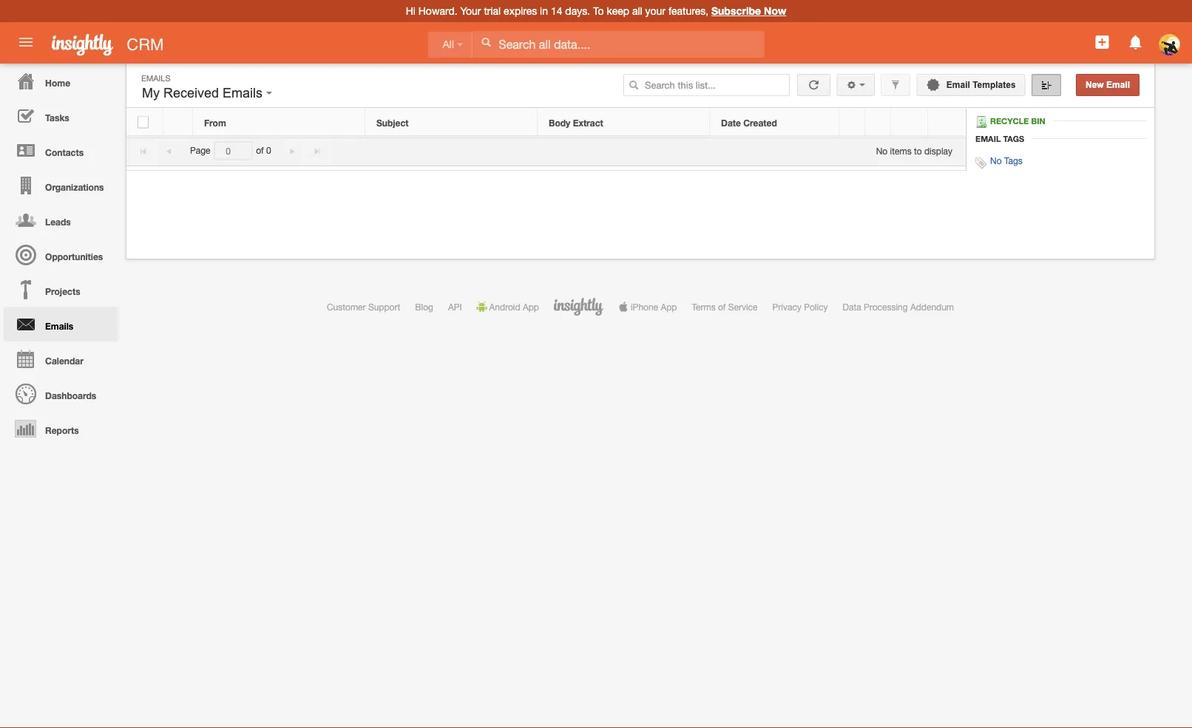 Task type: locate. For each thing, give the bounding box(es) containing it.
navigation
[[0, 64, 118, 446]]

Search this list... text field
[[624, 74, 790, 96]]

0 horizontal spatial email
[[947, 80, 971, 90]]

no left tags
[[991, 155, 1002, 166]]

emails inside emails link
[[45, 321, 73, 332]]

now
[[764, 5, 787, 17]]

data
[[843, 302, 862, 312]]

of left 0
[[256, 146, 264, 156]]

new email link
[[1077, 74, 1140, 96]]

days.
[[566, 5, 591, 17]]

terms of service
[[692, 302, 758, 312]]

howard.
[[419, 5, 458, 17]]

api
[[448, 302, 462, 312]]

privacy policy link
[[773, 302, 829, 312]]

service
[[729, 302, 758, 312]]

of 0
[[256, 146, 271, 156]]

app right android
[[523, 302, 539, 312]]

subject
[[377, 118, 409, 128]]

dashboards link
[[4, 377, 118, 411]]

subscribe
[[712, 5, 762, 17]]

1 app from the left
[[523, 302, 539, 312]]

data processing addendum
[[843, 302, 955, 312]]

1 horizontal spatial email
[[976, 134, 1002, 144]]

2 app from the left
[[661, 302, 677, 312]]

email
[[947, 80, 971, 90], [1107, 80, 1131, 90], [976, 134, 1002, 144]]

organizations
[[45, 182, 104, 192]]

extract
[[573, 118, 604, 128]]

projects
[[45, 286, 80, 297]]

blog link
[[415, 302, 434, 312]]

email templates
[[945, 80, 1017, 90]]

reports link
[[4, 411, 118, 446]]

support
[[368, 302, 401, 312]]

android
[[490, 302, 521, 312]]

0 horizontal spatial emails
[[45, 321, 73, 332]]

emails up from on the left top of page
[[223, 85, 263, 101]]

row
[[127, 109, 966, 136]]

data processing addendum link
[[843, 302, 955, 312]]

to
[[593, 5, 604, 17]]

of
[[256, 146, 264, 156], [719, 302, 726, 312]]

app
[[523, 302, 539, 312], [661, 302, 677, 312]]

0 horizontal spatial app
[[523, 302, 539, 312]]

None checkbox
[[138, 116, 149, 128]]

hi
[[406, 5, 416, 17]]

refresh list image
[[807, 80, 822, 90]]

projects link
[[4, 272, 118, 307]]

show sidebar image
[[1042, 80, 1052, 90]]

calendar
[[45, 356, 84, 366]]

app right iphone
[[661, 302, 677, 312]]

1 horizontal spatial no
[[991, 155, 1002, 166]]

crm
[[127, 35, 164, 54]]

0 horizontal spatial no
[[877, 146, 888, 156]]

emails
[[141, 73, 171, 83], [223, 85, 263, 101], [45, 321, 73, 332]]

no items to display
[[877, 146, 953, 156]]

no
[[877, 146, 888, 156], [991, 155, 1002, 166]]

display
[[925, 146, 953, 156]]

1 horizontal spatial app
[[661, 302, 677, 312]]

home
[[45, 78, 70, 88]]

of right terms
[[719, 302, 726, 312]]

email left tags
[[976, 134, 1002, 144]]

privacy
[[773, 302, 802, 312]]

1 vertical spatial of
[[719, 302, 726, 312]]

received
[[164, 85, 219, 101]]

show list view filters image
[[891, 80, 901, 90]]

blog
[[415, 302, 434, 312]]

calendar link
[[4, 342, 118, 377]]

search image
[[629, 80, 639, 90]]

items
[[891, 146, 912, 156]]

leads
[[45, 217, 71, 227]]

cog image
[[847, 80, 857, 90]]

iphone
[[631, 302, 659, 312]]

no left items
[[877, 146, 888, 156]]

home link
[[4, 64, 118, 98]]

email right new
[[1107, 80, 1131, 90]]

0 horizontal spatial of
[[256, 146, 264, 156]]

customer support
[[327, 302, 401, 312]]

app for android app
[[523, 302, 539, 312]]

1 horizontal spatial of
[[719, 302, 726, 312]]

terms of service link
[[692, 302, 758, 312]]

1 vertical spatial emails
[[223, 85, 263, 101]]

emails inside my received emails button
[[223, 85, 263, 101]]

1 horizontal spatial emails
[[141, 73, 171, 83]]

2 vertical spatial emails
[[45, 321, 73, 332]]

email for templates
[[947, 80, 971, 90]]

emails up my
[[141, 73, 171, 83]]

email left templates on the top right
[[947, 80, 971, 90]]

no for no tags
[[991, 155, 1002, 166]]

white image
[[481, 37, 492, 47]]

trial
[[484, 5, 501, 17]]

emails up the calendar link
[[45, 321, 73, 332]]

your
[[646, 5, 666, 17]]

2 horizontal spatial emails
[[223, 85, 263, 101]]

iphone app
[[631, 302, 677, 312]]

customer support link
[[327, 302, 401, 312]]

navigation containing home
[[0, 64, 118, 446]]

0 vertical spatial of
[[256, 146, 264, 156]]

body extract
[[549, 118, 604, 128]]

0
[[266, 146, 271, 156]]

app for iphone app
[[661, 302, 677, 312]]



Task type: describe. For each thing, give the bounding box(es) containing it.
recycle
[[991, 116, 1030, 126]]

in
[[540, 5, 548, 17]]

policy
[[805, 302, 829, 312]]

subscribe now link
[[712, 5, 787, 17]]

page
[[190, 146, 211, 156]]

all
[[633, 5, 643, 17]]

emails link
[[4, 307, 118, 342]]

my received emails button
[[138, 82, 276, 104]]

to
[[915, 146, 923, 156]]

from
[[204, 118, 226, 128]]

customer
[[327, 302, 366, 312]]

iphone app link
[[619, 302, 677, 312]]

keep
[[607, 5, 630, 17]]

14
[[551, 5, 563, 17]]

api link
[[448, 302, 462, 312]]

my received emails
[[142, 85, 266, 101]]

new
[[1086, 80, 1105, 90]]

none checkbox inside "row"
[[138, 116, 149, 128]]

recycle bin
[[991, 116, 1046, 126]]

my
[[142, 85, 160, 101]]

contacts
[[45, 147, 84, 158]]

recycle bin link
[[976, 116, 1053, 128]]

2 horizontal spatial email
[[1107, 80, 1131, 90]]

date created
[[722, 118, 778, 128]]

hi howard. your trial expires in 14 days. to keep all your features, subscribe now
[[406, 5, 787, 17]]

created
[[744, 118, 778, 128]]

notifications image
[[1128, 33, 1145, 51]]

features,
[[669, 5, 709, 17]]

all
[[443, 39, 454, 50]]

tasks link
[[4, 98, 118, 133]]

0 vertical spatial emails
[[141, 73, 171, 83]]

date
[[722, 118, 741, 128]]

email templates link
[[917, 74, 1026, 96]]

templates
[[973, 80, 1017, 90]]

contacts link
[[4, 133, 118, 168]]

your
[[461, 5, 481, 17]]

dashboards
[[45, 391, 96, 401]]

bin
[[1032, 116, 1046, 126]]

opportunities link
[[4, 238, 118, 272]]

tags
[[1004, 134, 1025, 144]]

new email
[[1086, 80, 1131, 90]]

expires
[[504, 5, 537, 17]]

tasks
[[45, 112, 69, 123]]

privacy policy
[[773, 302, 829, 312]]

tags
[[1005, 155, 1023, 166]]

body
[[549, 118, 571, 128]]

all link
[[428, 31, 473, 58]]

reports
[[45, 426, 79, 436]]

no tags
[[991, 155, 1023, 166]]

android app link
[[477, 302, 539, 312]]

email for tags
[[976, 134, 1002, 144]]

leads link
[[4, 203, 118, 238]]

organizations link
[[4, 168, 118, 203]]

terms
[[692, 302, 716, 312]]

no for no items to display
[[877, 146, 888, 156]]

android app
[[490, 302, 539, 312]]

processing
[[864, 302, 908, 312]]

no tags link
[[991, 155, 1023, 166]]

opportunities
[[45, 252, 103, 262]]

email tags
[[976, 134, 1025, 144]]

Search all data.... text field
[[473, 31, 765, 58]]

row containing from
[[127, 109, 966, 136]]

addendum
[[911, 302, 955, 312]]



Task type: vqa. For each thing, say whether or not it's contained in the screenshot.
first Following image from the bottom
no



